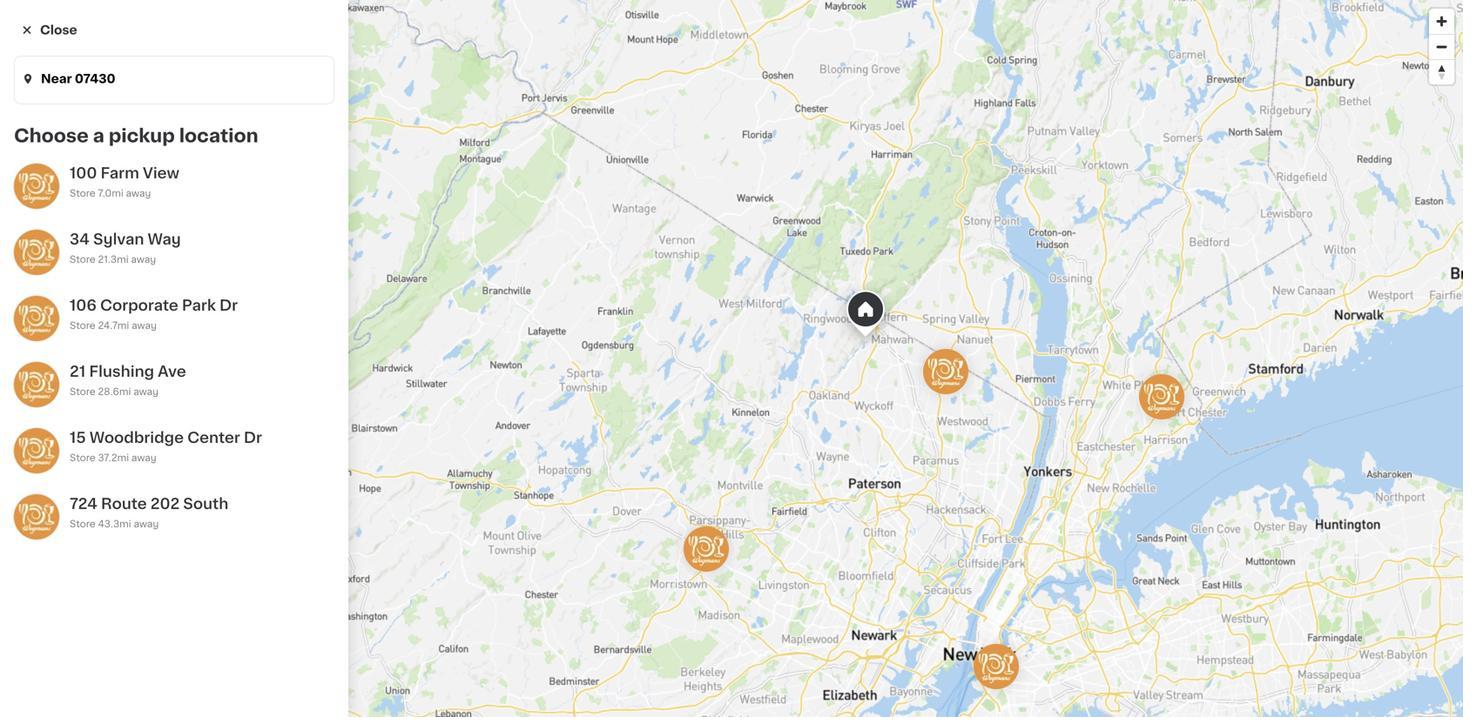Task type: describe. For each thing, give the bounding box(es) containing it.
organic inside wegmans organic bagged lemons 2 lb bag
[[1113, 648, 1161, 661]]

view more link
[[1350, 386, 1428, 404]]

(est.)
[[930, 624, 967, 638]]

away inside 106 corporate park dr store 24.7mi away
[[132, 321, 157, 331]]

wegmans sugar bee apples $3.49 / lb about 0.42 lb each
[[852, 648, 1024, 689]]

instacart logo image
[[59, 85, 164, 106]]

avocados, bagged, family pack 4 each
[[458, 648, 624, 692]]

view inside 100 farm view store 7.0mi away
[[143, 166, 179, 181]]

1 vertical spatial fruits
[[68, 538, 103, 550]]

202
[[150, 497, 180, 512]]

4 add button from the left
[[962, 438, 1029, 470]]

15
[[70, 431, 86, 445]]

satisfaction
[[73, 272, 132, 282]]

higher
[[40, 255, 73, 264]]

add for organic blueberries, family pack
[[798, 448, 824, 460]]

spo
[[1376, 338, 1395, 347]]

wegmans for wegmans lemons, bagged 32 oz bag
[[1245, 648, 1306, 661]]

view cart. items in cart: 0 image
[[1386, 85, 1407, 106]]

21 flushing ave store 28.6mi away
[[70, 364, 186, 397]]

center
[[187, 431, 240, 445]]

away inside 724 route 202 south store 43.3mi away
[[134, 519, 159, 529]]

$ for 13
[[658, 626, 665, 636]]

pickup for pickup
[[910, 90, 953, 102]]

each inside wegmans sugar bee apples $3.49 / lb about 0.42 lb each
[[918, 679, 942, 689]]

49
[[1071, 626, 1085, 636]]

5
[[1255, 625, 1267, 644]]

dr for 106 corporate park dr
[[220, 298, 238, 313]]

on
[[722, 24, 741, 39]]

lb inside wegmans organic bagged lemons 2 lb bag
[[1057, 683, 1066, 692]]

store inside 34 sylvan way store 21.3mi away
[[70, 255, 95, 264]]

wegmans for wegmans
[[80, 234, 142, 246]]

$ 13 79
[[658, 625, 699, 644]]

1 horizontal spatial fresh fruits link
[[261, 385, 375, 405]]

away inside the 15 woodbridge center dr store 37.2mi away
[[131, 453, 156, 463]]

bag inside wegmans organic bagged lemons 2 lb bag
[[1068, 683, 1087, 692]]

pickup for pickup at 100 farm view
[[1018, 89, 1064, 102]]

stock for 4
[[517, 700, 544, 710]]

1 vertical spatial fresh
[[31, 538, 65, 550]]

farm inside pickup at 100 farm view popup button
[[1111, 89, 1145, 102]]

product group containing 13
[[655, 433, 838, 715]]

1 horizontal spatial fruits
[[319, 386, 375, 404]]

43.3mi
[[98, 519, 131, 529]]

28.6mi
[[98, 387, 131, 397]]

many in stock for 4
[[476, 700, 544, 710]]

$ 4 59
[[462, 625, 496, 644]]

add button for 13
[[765, 438, 833, 470]]

100 inside popup button
[[1084, 89, 1108, 102]]

many for 13
[[672, 700, 700, 710]]

pack for 4
[[458, 666, 493, 678]]

100 inside 100 farm view store 7.0mi away
[[70, 166, 97, 181]]

pack for 13
[[655, 666, 689, 678]]

pickup at 100 farm view button
[[990, 71, 1181, 120]]

in for 4
[[505, 700, 514, 710]]

7.0mi
[[98, 189, 123, 198]]

close
[[40, 24, 77, 36]]

add for avocados, bagged, family pack
[[602, 448, 627, 460]]

it
[[76, 375, 85, 388]]

higher than in-store prices link
[[40, 253, 182, 266]]

bee
[[954, 648, 978, 661]]

choose a pickup location element
[[0, 153, 348, 550]]

corporate
[[100, 298, 178, 313]]

product group containing 1
[[852, 433, 1035, 707]]

lemons,
[[1309, 648, 1362, 661]]

away inside 21 flushing ave store 28.6mi away
[[133, 387, 158, 397]]

32
[[1245, 665, 1258, 675]]

view more
[[1350, 389, 1416, 401]]

add shoppers club to save
[[39, 290, 172, 299]]

each (est.)
[[892, 624, 967, 638]]

bagged,
[[525, 648, 576, 661]]

in-
[[100, 255, 113, 264]]

by
[[1276, 89, 1293, 102]]

buy it again link
[[10, 364, 212, 399]]

stock for 7
[[1107, 700, 1135, 710]]

guarantee
[[134, 272, 185, 282]]

each right 48 at the bottom of the page
[[892, 624, 926, 638]]

organic strawberries button
[[261, 433, 444, 698]]

many for 7
[[1066, 700, 1094, 710]]

prices
[[141, 255, 172, 264]]

store inside the 15 woodbridge center dr store 37.2mi away
[[70, 453, 95, 463]]

than
[[75, 255, 98, 264]]

1 horizontal spatial fresh fruits
[[261, 386, 375, 404]]

$ 7 49
[[1052, 625, 1085, 644]]

pickup locations list region
[[0, 0, 348, 718]]

0 vertical spatial fresh
[[261, 386, 315, 404]]

buy
[[49, 375, 73, 388]]

0 horizontal spatial fresh fruits
[[31, 538, 103, 550]]

48
[[871, 626, 885, 636]]

product group containing 5
[[1245, 433, 1428, 677]]

family for 4
[[579, 648, 624, 661]]

store
[[113, 255, 139, 264]]

/
[[883, 665, 887, 675]]

11:20am
[[1296, 89, 1350, 102]]

pickup button
[[895, 78, 969, 113]]

18
[[655, 683, 666, 692]]

1 add button from the left
[[372, 438, 439, 470]]

$ 5 19
[[1249, 625, 1280, 644]]

106
[[70, 298, 97, 313]]

add for wegmans organic bagged lemons
[[1192, 448, 1218, 460]]

34
[[70, 232, 90, 247]]

to
[[137, 290, 147, 299]]

store inside 100 farm view store 7.0mi away
[[70, 189, 95, 198]]

recipes link
[[10, 462, 212, 495]]

1 horizontal spatial lb
[[907, 679, 916, 689]]

100% satisfaction guarantee button
[[27, 266, 195, 284]]

19
[[1269, 626, 1280, 636]]

a
[[93, 127, 104, 145]]

13
[[665, 625, 685, 644]]

15 woodbridge center dr store 37.2mi away
[[70, 431, 262, 463]]

wegmans link
[[73, 152, 149, 249]]

oz inside organic blueberries, family pack 18 oz package
[[668, 683, 679, 692]]

family for 13
[[783, 648, 828, 661]]

sugar
[[916, 648, 951, 661]]

• sponsored: get the day rolling! shop now international delight cinnabon creamer image
[[261, 186, 1428, 332]]

$ for 7
[[1052, 626, 1058, 636]]

1 vertical spatial fresh fruits link
[[10, 528, 212, 561]]

view inside popup button
[[1148, 89, 1181, 102]]

add button for 7
[[1159, 438, 1226, 470]]

0 horizontal spatial produce
[[21, 505, 74, 517]]

pickup at 100 farm view
[[1018, 89, 1181, 102]]

many in stock for 7
[[1066, 700, 1135, 710]]

79
[[687, 626, 699, 636]]



Task type: locate. For each thing, give the bounding box(es) containing it.
5%
[[605, 24, 628, 39]]

store left 7.0mi
[[70, 189, 95, 198]]

1 family from the left
[[579, 648, 624, 661]]

back
[[681, 24, 718, 39]]

express icon image
[[379, 17, 553, 46]]

blueberries,
[[707, 648, 780, 661]]

ready
[[1229, 89, 1273, 102]]

1 horizontal spatial stock
[[714, 700, 741, 710]]

100
[[1084, 89, 1108, 102], [70, 166, 97, 181]]

farm up 7.0mi
[[101, 166, 139, 181]]

0 vertical spatial 4
[[468, 625, 481, 644]]

product group containing 4
[[458, 433, 641, 715]]

away inside 100 farm view store 7.0mi away
[[126, 189, 151, 198]]

2 horizontal spatial many
[[1066, 700, 1094, 710]]

$ for 4
[[462, 626, 468, 636]]

away right 7.0mi
[[126, 189, 151, 198]]

bag right 32 in the bottom right of the page
[[1274, 665, 1293, 675]]

1 horizontal spatial many
[[672, 700, 700, 710]]

earn 5% credit back on every eligible pickup order!
[[567, 24, 952, 39]]

2 horizontal spatial many in stock
[[1066, 700, 1135, 710]]

store down 106
[[70, 321, 95, 331]]

1 pack from the left
[[458, 666, 493, 678]]

eligible
[[791, 24, 847, 39]]

free
[[1038, 25, 1063, 37]]

3 in from the left
[[1096, 700, 1105, 710]]

2 vertical spatial view
[[1350, 389, 1381, 401]]

724 route 202 south store 43.3mi away
[[70, 497, 228, 529]]

2 store from the top
[[70, 255, 95, 264]]

lb right the 2
[[1057, 683, 1066, 692]]

1 $ from the left
[[462, 626, 468, 636]]

organic inside organic blueberries, family pack 18 oz package
[[655, 648, 704, 661]]

0 horizontal spatial 4
[[458, 683, 465, 692]]

away down flushing
[[133, 387, 158, 397]]

2 horizontal spatial in
[[1096, 700, 1105, 710]]

0 vertical spatial dr
[[220, 298, 238, 313]]

map region
[[348, 0, 1463, 718]]

0 horizontal spatial many in stock
[[476, 700, 544, 710]]

buy it again
[[49, 375, 122, 388]]

$ left 79
[[658, 626, 665, 636]]

away down 202
[[134, 519, 159, 529]]

bag down lemons
[[1068, 683, 1087, 692]]

save
[[150, 290, 172, 299]]

0 vertical spatial oz
[[1260, 665, 1271, 675]]

2 bagged from the left
[[1365, 648, 1412, 661]]

sylvan
[[93, 232, 144, 247]]

pickup right the 'a'
[[109, 127, 175, 145]]

shop link
[[10, 329, 212, 364]]

0 vertical spatial 100
[[1084, 89, 1108, 102]]

0 vertical spatial fresh fruits
[[261, 386, 375, 404]]

100 down the 'a'
[[70, 166, 97, 181]]

21
[[70, 364, 86, 379]]

0.42
[[883, 679, 905, 689]]

$ for 5
[[1249, 626, 1255, 636]]

1
[[862, 625, 870, 644]]

bagged for organic
[[1164, 648, 1212, 661]]

stock down avocados, bagged, family pack 4 each
[[517, 700, 544, 710]]

0 vertical spatial farm
[[1111, 89, 1145, 102]]

many down package
[[672, 700, 700, 710]]

2 horizontal spatial stock
[[1107, 700, 1135, 710]]

many in stock down avocados, bagged, family pack 4 each
[[476, 700, 544, 710]]

1 many in stock from the left
[[476, 700, 544, 710]]

5 product group from the left
[[1049, 433, 1231, 715]]

about
[[852, 679, 881, 689]]

1 horizontal spatial 100
[[1084, 89, 1108, 102]]

0 horizontal spatial fresh fruits link
[[10, 528, 212, 561]]

order!
[[906, 24, 952, 39]]

in down lemons
[[1096, 700, 1105, 710]]

choose
[[14, 127, 89, 145]]

4 inside avocados, bagged, family pack 4 each
[[458, 683, 465, 692]]

family
[[579, 648, 624, 661], [783, 648, 828, 661]]

1 horizontal spatial 4
[[468, 625, 481, 644]]

1 stock from the left
[[517, 700, 544, 710]]

more
[[1384, 389, 1416, 401]]

34 sylvan way store 21.3mi away
[[70, 232, 181, 264]]

dr for 15 woodbridge center dr
[[244, 431, 262, 445]]

wegmans for wegmans organic bagged lemons 2 lb bag
[[1049, 648, 1110, 661]]

1 many from the left
[[476, 700, 503, 710]]

$ inside $ 1 48
[[855, 626, 862, 636]]

store inside 106 corporate park dr store 24.7mi away
[[70, 321, 95, 331]]

3 store from the top
[[70, 321, 95, 331]]

1 horizontal spatial pickup
[[850, 24, 902, 39]]

0 vertical spatial fresh fruits link
[[261, 385, 375, 405]]

0 horizontal spatial in
[[505, 700, 514, 710]]

2 horizontal spatial view
[[1350, 389, 1381, 401]]

zoom out image
[[1429, 35, 1454, 59]]

1 horizontal spatial dr
[[244, 431, 262, 445]]

dr inside 106 corporate park dr store 24.7mi away
[[220, 298, 238, 313]]

service type group
[[785, 78, 969, 113]]

0 horizontal spatial bagged
[[1164, 648, 1212, 661]]

4 down 'avocados,'
[[458, 683, 465, 692]]

3 $ from the left
[[855, 626, 862, 636]]

many down 'avocados,'
[[476, 700, 503, 710]]

product group containing 7
[[1049, 433, 1231, 715]]

100 right at
[[1084, 89, 1108, 102]]

0 vertical spatial pickup
[[850, 24, 902, 39]]

pickup
[[850, 24, 902, 39], [109, 127, 175, 145]]

pickup down order!
[[910, 90, 953, 102]]

oz
[[1260, 665, 1271, 675], [668, 683, 679, 692]]

$ left 19
[[1249, 626, 1255, 636]]

21.3mi
[[98, 255, 129, 264]]

2 add button from the left
[[569, 438, 636, 470]]

pickup left order!
[[850, 24, 902, 39]]

1 bagged from the left
[[1164, 648, 1212, 661]]

apples
[[982, 648, 1024, 661]]

2 many in stock from the left
[[672, 700, 741, 710]]

view
[[1148, 89, 1181, 102], [143, 166, 179, 181], [1350, 389, 1381, 401]]

family inside avocados, bagged, family pack 4 each
[[579, 648, 624, 661]]

3 stock from the left
[[1107, 700, 1135, 710]]

south
[[183, 497, 228, 512]]

wegmans inside wegmans organic bagged lemons 2 lb bag
[[1049, 648, 1110, 661]]

1 horizontal spatial pickup
[[1018, 89, 1064, 102]]

1 horizontal spatial family
[[783, 648, 828, 661]]

strawberries
[[313, 648, 390, 661]]

1 horizontal spatial fresh
[[261, 386, 315, 404]]

1 vertical spatial produce
[[21, 505, 74, 517]]

at
[[1067, 89, 1081, 102]]

1 horizontal spatial bagged
[[1365, 648, 1412, 661]]

pack inside avocados, bagged, family pack 4 each
[[458, 666, 493, 678]]

1 horizontal spatial pack
[[655, 666, 689, 678]]

produce
[[261, 153, 374, 178], [21, 505, 74, 517]]

$ for 1
[[855, 626, 862, 636]]

2 horizontal spatial lb
[[1057, 683, 1066, 692]]

lb right "0.42"
[[907, 679, 916, 689]]

wegmans inside wegmans link
[[80, 234, 142, 246]]

recipes
[[21, 472, 72, 484]]

away up guarantee
[[131, 255, 156, 264]]

many in stock down package
[[672, 700, 741, 710]]

avocados,
[[458, 648, 522, 661]]

pack up 18
[[655, 666, 689, 678]]

lemons
[[1049, 666, 1098, 678]]

shoppers
[[61, 290, 109, 299]]

6 store from the top
[[70, 519, 95, 529]]

oz right 32 in the bottom right of the page
[[1260, 665, 1271, 675]]

ready by 11:20am
[[1229, 89, 1350, 102]]

zoom in image
[[1429, 9, 1454, 34]]

stock down wegmans organic bagged lemons 2 lb bag
[[1107, 700, 1135, 710]]

in down package
[[702, 700, 711, 710]]

reset bearing to north image
[[1429, 60, 1454, 84]]

$1.48 each (estimated) element
[[852, 623, 1035, 646]]

add button for 4
[[569, 438, 636, 470]]

0 horizontal spatial bag
[[1068, 683, 1087, 692]]

100% satisfaction guarantee
[[45, 272, 185, 282]]

0 horizontal spatial fruits
[[68, 538, 103, 550]]

wegmans up /
[[852, 648, 913, 661]]

$ inside $ 5 19
[[1249, 626, 1255, 636]]

pickup inside region
[[109, 127, 175, 145]]

store inside 724 route 202 south store 43.3mi away
[[70, 519, 95, 529]]

1 vertical spatial 4
[[458, 683, 465, 692]]

$ left 48 at the bottom of the page
[[855, 626, 862, 636]]

view down choose a pickup location
[[143, 166, 179, 181]]

family right blueberries,
[[783, 648, 828, 661]]

each inside avocados, bagged, family pack 4 each
[[467, 683, 491, 692]]

4 left 59
[[468, 625, 481, 644]]

pack inside organic blueberries, family pack 18 oz package
[[655, 666, 689, 678]]

add for organic strawberries
[[405, 448, 430, 460]]

wegmans up lemons
[[1049, 648, 1110, 661]]

pickup left at
[[1018, 89, 1064, 102]]

1 vertical spatial oz
[[668, 683, 679, 692]]

many in stock down lemons
[[1066, 700, 1135, 710]]

farm right at
[[1111, 89, 1145, 102]]

07430
[[75, 73, 115, 85]]

credit
[[632, 24, 677, 39]]

1 vertical spatial bag
[[1068, 683, 1087, 692]]

4 $ from the left
[[1052, 626, 1058, 636]]

view left ready
[[1148, 89, 1181, 102]]

in for 7
[[1096, 700, 1105, 710]]

3 product group from the left
[[655, 433, 838, 715]]

lb right /
[[889, 665, 898, 675]]

family right bagged,
[[579, 648, 624, 661]]

0 horizontal spatial view
[[143, 166, 179, 181]]

0 horizontal spatial many
[[476, 700, 503, 710]]

1 horizontal spatial farm
[[1111, 89, 1145, 102]]

2 pack from the left
[[655, 666, 689, 678]]

2 family from the left
[[783, 648, 828, 661]]

$ inside $ 13 79
[[658, 626, 665, 636]]

4 product group from the left
[[852, 433, 1035, 707]]

stock for 13
[[714, 700, 741, 710]]

farm
[[1111, 89, 1145, 102], [101, 166, 139, 181]]

product group
[[261, 433, 444, 698], [458, 433, 641, 715], [655, 433, 838, 715], [852, 433, 1035, 707], [1049, 433, 1231, 715], [1245, 433, 1428, 677]]

near
[[41, 73, 72, 85]]

7
[[1058, 625, 1069, 644]]

way
[[148, 232, 181, 247]]

1 store from the top
[[70, 189, 95, 198]]

dr inside the 15 woodbridge center dr store 37.2mi away
[[244, 431, 262, 445]]

$ left 49 on the right of page
[[1052, 626, 1058, 636]]

in down avocados, bagged, family pack 4 each
[[505, 700, 514, 710]]

try free
[[1015, 25, 1063, 37]]

stock down package
[[714, 700, 741, 710]]

1 horizontal spatial many in stock
[[672, 700, 741, 710]]

bagged for lemons,
[[1365, 648, 1412, 661]]

store down 34
[[70, 255, 95, 264]]

0 vertical spatial view
[[1148, 89, 1181, 102]]

$ inside $ 7 49
[[1052, 626, 1058, 636]]

park
[[182, 298, 216, 313]]

flushing
[[89, 364, 154, 379]]

wegmans for wegmans sugar bee apples $3.49 / lb about 0.42 lb each
[[852, 648, 913, 661]]

0 horizontal spatial stock
[[517, 700, 544, 710]]

fruits
[[319, 386, 375, 404], [68, 538, 103, 550]]

6 product group from the left
[[1245, 433, 1428, 677]]

pack down 'avocados,'
[[458, 666, 493, 678]]

organic inside organic strawberries "button"
[[261, 648, 310, 661]]

bag inside the wegmans lemons, bagged 32 oz bag
[[1274, 665, 1293, 675]]

organic strawberries
[[261, 648, 390, 661]]

wegmans inside wegmans sugar bee apples $3.49 / lb about 0.42 lb each
[[852, 648, 913, 661]]

wegmans logo image
[[73, 152, 149, 228], [14, 164, 59, 209], [14, 230, 59, 275], [14, 296, 59, 341], [923, 349, 968, 395], [14, 362, 59, 408], [1139, 374, 1184, 420], [14, 428, 59, 474], [14, 495, 59, 540], [684, 527, 729, 572], [974, 644, 1019, 690]]

each
[[892, 624, 926, 638], [918, 679, 942, 689], [467, 683, 491, 692]]

$8.09 element
[[261, 623, 444, 646]]

ready by 11:20am link
[[1202, 85, 1350, 106]]

3 many from the left
[[1066, 700, 1094, 710]]

again
[[88, 375, 122, 388]]

0 horizontal spatial lb
[[889, 665, 898, 675]]

pickup inside popup button
[[1018, 89, 1064, 102]]

None search field
[[249, 71, 763, 120]]

product group containing add
[[261, 433, 444, 698]]

away down woodbridge
[[131, 453, 156, 463]]

lb
[[889, 665, 898, 675], [907, 679, 916, 689], [1057, 683, 1066, 692]]

0 horizontal spatial fresh
[[31, 538, 65, 550]]

4 store from the top
[[70, 387, 95, 397]]

item carousel region
[[261, 426, 1453, 718]]

bagged inside wegmans organic bagged lemons 2 lb bag
[[1164, 648, 1212, 661]]

1 horizontal spatial produce
[[261, 153, 374, 178]]

near 07430
[[41, 73, 115, 85]]

1 horizontal spatial in
[[702, 700, 711, 710]]

store down 21
[[70, 387, 95, 397]]

choose a pickup location
[[14, 127, 258, 145]]

100 farm view store 7.0mi away
[[70, 166, 179, 198]]

0 horizontal spatial oz
[[668, 683, 679, 692]]

sponsored badge image
[[852, 692, 904, 702]]

club
[[111, 290, 135, 299]]

add shoppers club to save link
[[39, 287, 183, 301]]

2 in from the left
[[702, 700, 711, 710]]

2 many from the left
[[672, 700, 700, 710]]

route
[[101, 497, 147, 512]]

24.7mi
[[98, 321, 129, 331]]

each down 'avocados,'
[[467, 683, 491, 692]]

shop
[[49, 341, 81, 353]]

$ inside the $ 4 59
[[462, 626, 468, 636]]

1 vertical spatial pickup
[[109, 127, 175, 145]]

store down 15
[[70, 453, 95, 463]]

0 vertical spatial produce
[[261, 153, 374, 178]]

0 horizontal spatial farm
[[101, 166, 139, 181]]

each down sugar
[[918, 679, 942, 689]]

37.2mi
[[98, 453, 129, 463]]

try
[[1015, 25, 1035, 37]]

pickup inside button
[[910, 90, 953, 102]]

many for 4
[[476, 700, 503, 710]]

1 vertical spatial view
[[143, 166, 179, 181]]

organic blueberries, family pack 18 oz package
[[655, 648, 828, 692]]

0 vertical spatial bag
[[1274, 665, 1293, 675]]

5 $ from the left
[[1249, 626, 1255, 636]]

$ left 59
[[462, 626, 468, 636]]

farm inside 100 farm view store 7.0mi away
[[101, 166, 139, 181]]

many in stock for 13
[[672, 700, 741, 710]]

2 stock from the left
[[714, 700, 741, 710]]

5 add button from the left
[[1159, 438, 1226, 470]]

0 horizontal spatial pickup
[[109, 127, 175, 145]]

1 product group from the left
[[261, 433, 444, 698]]

0 vertical spatial fruits
[[319, 386, 375, 404]]

724
[[70, 497, 97, 512]]

2 $ from the left
[[658, 626, 665, 636]]

1 horizontal spatial view
[[1148, 89, 1181, 102]]

3 many in stock from the left
[[1066, 700, 1135, 710]]

1 vertical spatial dr
[[244, 431, 262, 445]]

0 horizontal spatial family
[[579, 648, 624, 661]]

close button
[[14, 14, 84, 49]]

0 horizontal spatial dr
[[220, 298, 238, 313]]

1 horizontal spatial oz
[[1260, 665, 1271, 675]]

oz right 18
[[668, 683, 679, 692]]

$3.49
[[852, 665, 880, 675]]

1 horizontal spatial bag
[[1274, 665, 1293, 675]]

location
[[179, 127, 258, 145]]

family inside organic blueberries, family pack 18 oz package
[[783, 648, 828, 661]]

store inside 21 flushing ave store 28.6mi away
[[70, 387, 95, 397]]

package
[[682, 683, 724, 692]]

1 vertical spatial 100
[[70, 166, 97, 181]]

0 horizontal spatial 100
[[70, 166, 97, 181]]

pack
[[458, 666, 493, 678], [655, 666, 689, 678]]

produce link
[[10, 495, 212, 528]]

oz inside the wegmans lemons, bagged 32 oz bag
[[1260, 665, 1271, 675]]

wegmans inside the wegmans lemons, bagged 32 oz bag
[[1245, 648, 1306, 661]]

106 corporate park dr store 24.7mi away
[[70, 298, 238, 331]]

0 horizontal spatial pack
[[458, 666, 493, 678]]

wegmans up higher than in-store prices link
[[80, 234, 142, 246]]

1 vertical spatial farm
[[101, 166, 139, 181]]

view left 'more'
[[1350, 389, 1381, 401]]

3 add button from the left
[[765, 438, 833, 470]]

dr right park
[[220, 298, 238, 313]]

dr right the center
[[244, 431, 262, 445]]

away down corporate
[[132, 321, 157, 331]]

1 in from the left
[[505, 700, 514, 710]]

5 store from the top
[[70, 453, 95, 463]]

0 horizontal spatial pickup
[[910, 90, 953, 102]]

away inside 34 sylvan way store 21.3mi away
[[131, 255, 156, 264]]

store down 724
[[70, 519, 95, 529]]

100%
[[45, 272, 71, 282]]

1 vertical spatial fresh fruits
[[31, 538, 103, 550]]

2 product group from the left
[[458, 433, 641, 715]]

earn
[[567, 24, 601, 39]]

bagged inside the wegmans lemons, bagged 32 oz bag
[[1365, 648, 1412, 661]]

wegmans down $ 5 19
[[1245, 648, 1306, 661]]

in for 13
[[702, 700, 711, 710]]

many down lemons
[[1066, 700, 1094, 710]]



Task type: vqa. For each thing, say whether or not it's contained in the screenshot.
Farm in the 100 Farm View Store 7.0mi away
yes



